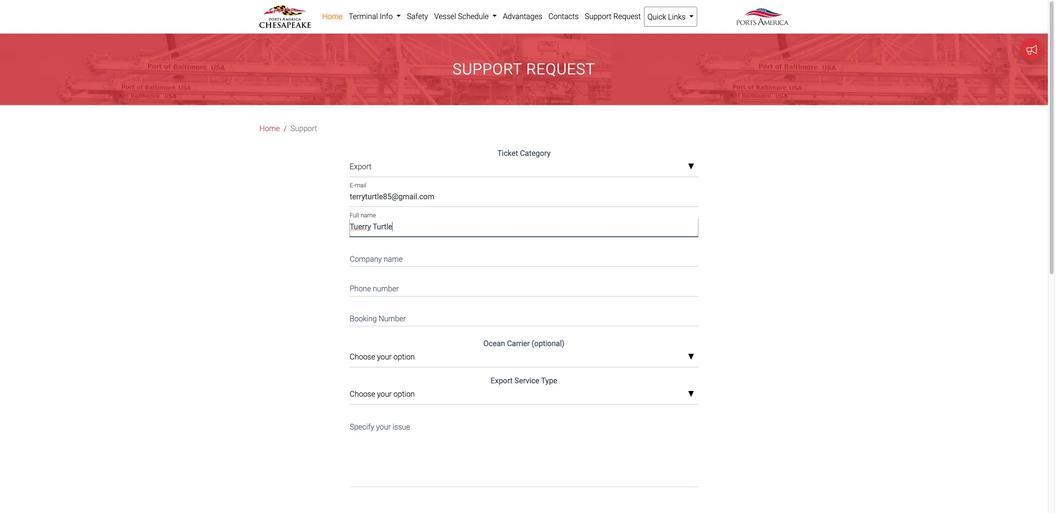 Task type: locate. For each thing, give the bounding box(es) containing it.
name
[[361, 212, 376, 219], [384, 255, 403, 264]]

2 vertical spatial support
[[291, 124, 317, 133]]

support request link
[[582, 7, 644, 26]]

phone
[[350, 285, 371, 294]]

specify your issue
[[350, 423, 410, 432]]

quick links link
[[644, 7, 697, 27]]

E-mail email field
[[350, 189, 698, 207]]

1 vertical spatial support request
[[453, 60, 595, 78]]

2 vertical spatial ▼
[[688, 391, 694, 399]]

advantages link
[[500, 7, 545, 26]]

option up issue
[[394, 390, 415, 399]]

export up mail
[[350, 162, 371, 171]]

choose down booking on the left of page
[[350, 353, 375, 362]]

export left service
[[491, 377, 513, 386]]

your up specify your issue on the bottom of page
[[377, 390, 392, 399]]

0 horizontal spatial home link
[[259, 123, 280, 134]]

0 vertical spatial choose
[[350, 353, 375, 362]]

1 horizontal spatial support
[[453, 60, 522, 78]]

name right company
[[384, 255, 403, 264]]

home
[[322, 12, 343, 21], [259, 124, 280, 133]]

1 vertical spatial support
[[453, 60, 522, 78]]

2 choose your option from the top
[[350, 390, 415, 399]]

your down booking number
[[377, 353, 392, 362]]

1 vertical spatial export
[[491, 377, 513, 386]]

home for bottommost home link
[[259, 124, 280, 133]]

0 vertical spatial choose your option
[[350, 353, 415, 362]]

1 choose your option from the top
[[350, 353, 415, 362]]

0 vertical spatial request
[[613, 12, 641, 21]]

0 vertical spatial option
[[394, 353, 415, 362]]

contacts
[[548, 12, 579, 21]]

1 ▼ from the top
[[688, 163, 694, 171]]

0 vertical spatial home
[[322, 12, 343, 21]]

1 option from the top
[[394, 353, 415, 362]]

vessel schedule link
[[431, 7, 500, 26]]

1 vertical spatial home
[[259, 124, 280, 133]]

home link
[[319, 7, 346, 26], [259, 123, 280, 134]]

your
[[377, 353, 392, 362], [377, 390, 392, 399], [376, 423, 391, 432]]

1 vertical spatial option
[[394, 390, 415, 399]]

specify
[[350, 423, 374, 432]]

0 horizontal spatial home
[[259, 124, 280, 133]]

advantages
[[503, 12, 542, 21]]

full name
[[350, 212, 376, 219]]

0 horizontal spatial request
[[526, 60, 595, 78]]

1 vertical spatial name
[[384, 255, 403, 264]]

1 horizontal spatial export
[[491, 377, 513, 386]]

request
[[613, 12, 641, 21], [526, 60, 595, 78]]

your left issue
[[376, 423, 391, 432]]

name for full name
[[361, 212, 376, 219]]

terminal info link
[[346, 7, 404, 26]]

1 vertical spatial ▼
[[688, 353, 694, 361]]

1 vertical spatial choose
[[350, 390, 375, 399]]

name right full
[[361, 212, 376, 219]]

quick links
[[647, 12, 687, 21]]

2 horizontal spatial support
[[585, 12, 611, 21]]

ticket category
[[497, 149, 551, 158]]

e-mail
[[350, 182, 366, 189]]

0 vertical spatial export
[[350, 162, 371, 171]]

name for company name
[[384, 255, 403, 264]]

e-
[[350, 182, 355, 189]]

terminal info
[[349, 12, 395, 21]]

export
[[350, 162, 371, 171], [491, 377, 513, 386]]

support
[[585, 12, 611, 21], [453, 60, 522, 78], [291, 124, 317, 133]]

service
[[515, 377, 539, 386]]

company name
[[350, 255, 403, 264]]

schedule
[[458, 12, 489, 21]]

0 vertical spatial ▼
[[688, 163, 694, 171]]

0 horizontal spatial export
[[350, 162, 371, 171]]

choose your option down booking number
[[350, 353, 415, 362]]

1 choose from the top
[[350, 353, 375, 362]]

1 vertical spatial choose your option
[[350, 390, 415, 399]]

full
[[350, 212, 359, 219]]

0 vertical spatial your
[[377, 353, 392, 362]]

0 horizontal spatial support
[[291, 124, 317, 133]]

0 vertical spatial name
[[361, 212, 376, 219]]

contacts link
[[545, 7, 582, 26]]

number
[[373, 285, 399, 294]]

phone number
[[350, 285, 399, 294]]

support request
[[585, 12, 641, 21], [453, 60, 595, 78]]

0 vertical spatial home link
[[319, 7, 346, 26]]

1 horizontal spatial home
[[322, 12, 343, 21]]

links
[[668, 12, 686, 21]]

ticket
[[497, 149, 518, 158]]

1 horizontal spatial request
[[613, 12, 641, 21]]

choose up specify
[[350, 390, 375, 399]]

1 horizontal spatial name
[[384, 255, 403, 264]]

0 horizontal spatial name
[[361, 212, 376, 219]]

choose your option
[[350, 353, 415, 362], [350, 390, 415, 399]]

0 vertical spatial support
[[585, 12, 611, 21]]

option down number
[[394, 353, 415, 362]]

option
[[394, 353, 415, 362], [394, 390, 415, 399]]

choose
[[350, 353, 375, 362], [350, 390, 375, 399]]

choose your option up specify your issue on the bottom of page
[[350, 390, 415, 399]]

▼
[[688, 163, 694, 171], [688, 353, 694, 361], [688, 391, 694, 399]]

1 vertical spatial your
[[377, 390, 392, 399]]



Task type: vqa. For each thing, say whether or not it's contained in the screenshot.
utilizing
no



Task type: describe. For each thing, give the bounding box(es) containing it.
category
[[520, 149, 551, 158]]

export service type
[[491, 377, 557, 386]]

support inside support request link
[[585, 12, 611, 21]]

safety link
[[404, 7, 431, 26]]

0 vertical spatial support request
[[585, 12, 641, 21]]

safety
[[407, 12, 428, 21]]

ocean
[[483, 339, 505, 348]]

booking number
[[350, 314, 406, 324]]

export for export service type
[[491, 377, 513, 386]]

carrier
[[507, 339, 530, 348]]

home for the right home link
[[322, 12, 343, 21]]

quick
[[647, 12, 666, 21]]

issue
[[393, 423, 410, 432]]

Phone number text field
[[350, 278, 698, 297]]

vessel schedule
[[434, 12, 490, 21]]

booking
[[350, 314, 377, 324]]

Booking Number text field
[[350, 308, 698, 327]]

number
[[379, 314, 406, 324]]

2 choose from the top
[[350, 390, 375, 399]]

Company name text field
[[350, 249, 698, 267]]

2 vertical spatial your
[[376, 423, 391, 432]]

2 ▼ from the top
[[688, 353, 694, 361]]

company
[[350, 255, 382, 264]]

export for export
[[350, 162, 371, 171]]

1 horizontal spatial home link
[[319, 7, 346, 26]]

(optional)
[[532, 339, 564, 348]]

1 vertical spatial home link
[[259, 123, 280, 134]]

type
[[541, 377, 557, 386]]

mail
[[355, 182, 366, 189]]

2 option from the top
[[394, 390, 415, 399]]

Specify your issue text field
[[350, 416, 698, 488]]

terminal
[[349, 12, 378, 21]]

vessel
[[434, 12, 456, 21]]

3 ▼ from the top
[[688, 391, 694, 399]]

1 vertical spatial request
[[526, 60, 595, 78]]

info
[[380, 12, 393, 21]]

ocean carrier (optional)
[[483, 339, 564, 348]]

Full name text field
[[350, 219, 698, 237]]



